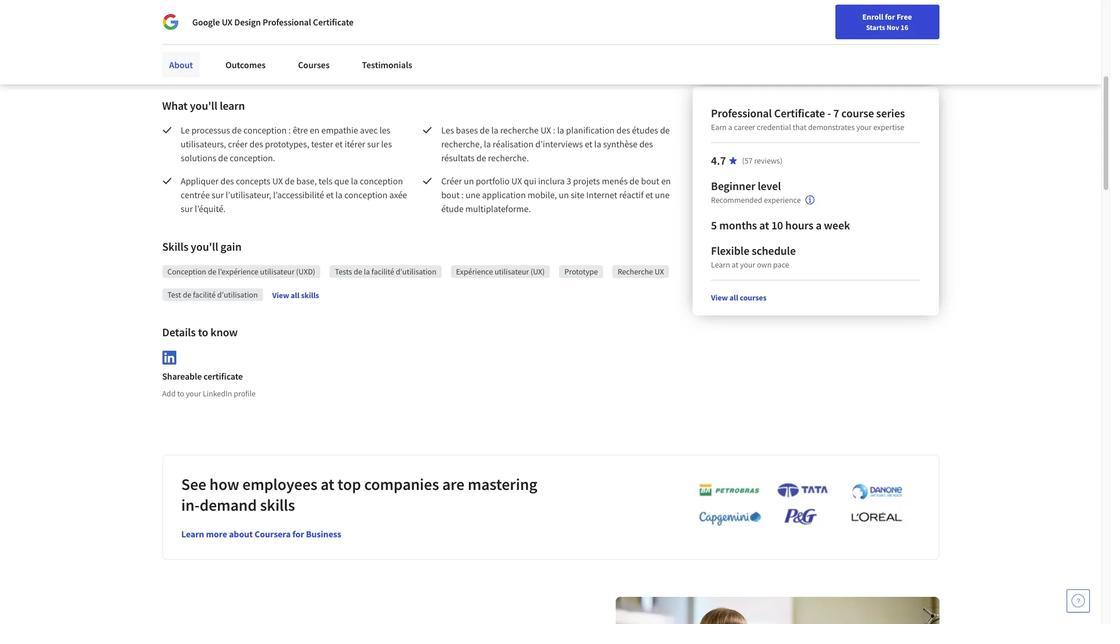 Task type: describe. For each thing, give the bounding box(es) containing it.
tests de la facilité d'utilisation
[[335, 267, 436, 277]]

how
[[210, 474, 239, 495]]

expertise
[[873, 122, 904, 132]]

de right études
[[660, 124, 670, 136]]

recherche ux
[[618, 267, 664, 277]]

recommended experience
[[711, 195, 801, 206]]

to for your
[[177, 388, 184, 399]]

(ux)
[[531, 267, 545, 277]]

de down utilisateurs,
[[218, 152, 228, 164]]

your right 'find'
[[797, 13, 812, 24]]

2 vertical spatial conception
[[344, 189, 388, 201]]

starts
[[866, 23, 885, 32]]

0 horizontal spatial facilité
[[193, 290, 216, 300]]

la up d'interviews
[[557, 124, 564, 136]]

view for view all courses
[[711, 293, 728, 303]]

1 une from the left
[[466, 189, 480, 201]]

sur inside le processus de conception : être en empathie avec les utilisateurs, créer des prototypes, tester et itérer sur les solutions de conception.
[[367, 138, 379, 150]]

bout :
[[441, 189, 464, 201]]

find
[[781, 13, 795, 24]]

profile
[[234, 388, 256, 399]]

tester
[[311, 138, 333, 150]]

are
[[442, 474, 465, 495]]

free
[[897, 12, 912, 22]]

outcomes link for second about link from the bottom of the page
[[219, 46, 273, 71]]

view all skills button
[[272, 290, 319, 301]]

experience
[[764, 195, 801, 206]]

business
[[306, 528, 341, 540]]

1 horizontal spatial sur
[[212, 189, 224, 201]]

recherche
[[618, 267, 653, 277]]

1 vertical spatial d'utilisation
[[217, 290, 258, 300]]

test
[[167, 290, 181, 300]]

gain
[[221, 239, 242, 254]]

add
[[162, 388, 176, 399]]

créer
[[441, 175, 462, 187]]

top
[[338, 474, 361, 495]]

shareable
[[162, 370, 202, 382]]

prototype
[[565, 267, 598, 277]]

recherche
[[500, 124, 539, 136]]

0 vertical spatial certificate
[[313, 16, 354, 28]]

design
[[234, 16, 261, 28]]

coursera enterprise logos image
[[681, 483, 913, 532]]

des inside appliquer des concepts ux de base, tels que la conception centrée sur l'utilisateur, l'accessibilité et la conception axée sur l'équité.
[[220, 175, 234, 187]]

for inside enroll for free starts nov 16
[[885, 12, 895, 22]]

1 testimonials from the top
[[362, 53, 412, 64]]

des up synthèse
[[617, 124, 630, 136]]

la up réalisation
[[491, 124, 498, 136]]

mastering
[[468, 474, 537, 495]]

1 courses from the top
[[298, 53, 330, 64]]

skills
[[162, 239, 188, 254]]

synthèse
[[603, 138, 638, 150]]

d'interviews
[[535, 138, 583, 150]]

de right tests
[[354, 267, 362, 277]]

pace
[[773, 260, 789, 270]]

ux inside appliquer des concepts ux de base, tels que la conception centrée sur l'utilisateur, l'accessibilité et la conception axée sur l'équité.
[[272, 175, 283, 187]]

testimonials link for courses 'link' related to second about link from the bottom of the page's outcomes link
[[355, 46, 419, 71]]

et inside le processus de conception : être en empathie avec les utilisateurs, créer des prototypes, tester et itérer sur les solutions de conception.
[[335, 138, 343, 150]]

que
[[334, 175, 349, 187]]

level
[[758, 179, 781, 193]]

enroll
[[862, 12, 883, 22]]

professional certificate - 7 course series earn a career credential that demonstrates your expertise
[[711, 106, 905, 132]]

conception de l'expérience utilisateur (uxd)
[[167, 267, 315, 277]]

2 courses from the top
[[298, 59, 330, 71]]

étude
[[441, 203, 464, 215]]

what
[[162, 98, 188, 113]]

axée
[[389, 189, 407, 201]]

your inside flexible schedule learn at your own pace
[[740, 260, 755, 270]]

flexible schedule learn at your own pace
[[711, 243, 796, 270]]

see
[[181, 474, 206, 495]]

2 vertical spatial sur
[[181, 203, 193, 215]]

google image
[[162, 14, 178, 30]]

application
[[482, 189, 526, 201]]

all for courses
[[730, 293, 738, 303]]

en inside le processus de conception : être en empathie avec les utilisateurs, créer des prototypes, tester et itérer sur les solutions de conception.
[[310, 124, 319, 136]]

0 vertical spatial professional
[[263, 16, 311, 28]]

appliquer
[[181, 175, 219, 187]]

tels
[[319, 175, 332, 187]]

itérer
[[345, 138, 365, 150]]

les bases de la recherche ux : la planification des études de recherche, la réalisation d'interviews et la synthèse des résultats de recherche.
[[441, 124, 672, 164]]

certificate inside professional certificate - 7 course series earn a career credential that demonstrates your expertise
[[774, 106, 825, 120]]

solutions
[[181, 152, 216, 164]]

l'utilisateur,
[[226, 189, 271, 201]]

l'accessibilité
[[273, 189, 324, 201]]

ux inside les bases de la recherche ux : la planification des études de recherche, la réalisation d'interviews et la synthèse des résultats de recherche.
[[541, 124, 551, 136]]

des inside le processus de conception : être en empathie avec les utilisateurs, créer des prototypes, tester et itérer sur les solutions de conception.
[[250, 138, 263, 150]]

career
[[831, 13, 853, 24]]

internet
[[586, 189, 617, 201]]

projets
[[573, 175, 600, 187]]

portfolio
[[476, 175, 510, 187]]

schedule
[[752, 243, 796, 258]]

: inside le processus de conception : être en empathie avec les utilisateurs, créer des prototypes, tester et itérer sur les solutions de conception.
[[288, 124, 291, 136]]

new
[[814, 13, 829, 24]]

2 about link from the top
[[162, 52, 200, 77]]

earn
[[711, 122, 727, 132]]

0 vertical spatial at
[[759, 218, 769, 232]]

1 vertical spatial conception
[[360, 175, 403, 187]]

et inside appliquer des concepts ux de base, tels que la conception centrée sur l'utilisateur, l'accessibilité et la conception axée sur l'équité.
[[326, 189, 334, 201]]

(57 reviews)
[[742, 156, 783, 166]]

de right résultats
[[476, 152, 486, 164]]

conception inside le processus de conception : être en empathie avec les utilisateurs, créer des prototypes, tester et itérer sur les solutions de conception.
[[243, 124, 287, 136]]

enroll for free starts nov 16
[[862, 12, 912, 32]]

shareable certificate
[[162, 370, 243, 382]]

bout
[[641, 175, 659, 187]]

4.7
[[711, 153, 726, 168]]

0 vertical spatial un
[[464, 175, 474, 187]]

companies
[[364, 474, 439, 495]]

créer
[[228, 138, 248, 150]]

1 horizontal spatial d'utilisation
[[396, 267, 436, 277]]

études
[[632, 124, 658, 136]]

et inside les bases de la recherche ux : la planification des études de recherche, la réalisation d'interviews et la synthèse des résultats de recherche.
[[585, 138, 592, 150]]

expérience
[[456, 267, 493, 277]]

1 vertical spatial les
[[381, 138, 392, 150]]

processus
[[192, 124, 230, 136]]

google ux design professional certificate
[[192, 16, 354, 28]]

english button
[[859, 0, 929, 38]]

(57
[[742, 156, 753, 166]]

add to your linkedin profile
[[162, 388, 256, 399]]

you'll for skills
[[191, 239, 218, 254]]

2 utilisateur from the left
[[495, 267, 529, 277]]

demand
[[200, 495, 257, 516]]

view all courses link
[[711, 293, 767, 303]]

your down shareable certificate
[[186, 388, 201, 399]]

des down études
[[639, 138, 653, 150]]

own
[[757, 260, 772, 270]]



Task type: locate. For each thing, give the bounding box(es) containing it.
help center image
[[1071, 594, 1085, 608]]

1 vertical spatial skills
[[260, 495, 295, 516]]

0 vertical spatial conception
[[243, 124, 287, 136]]

1 horizontal spatial facilité
[[372, 267, 394, 277]]

skills you'll gain
[[162, 239, 242, 254]]

information about difficulty level pre-requisites. image
[[806, 195, 815, 205]]

1 horizontal spatial skills
[[301, 290, 319, 301]]

la down planification
[[594, 138, 601, 150]]

learn left more
[[181, 528, 204, 540]]

at inside flexible schedule learn at your own pace
[[732, 260, 739, 270]]

1 vertical spatial at
[[732, 260, 739, 270]]

view all courses
[[711, 293, 767, 303]]

None search field
[[165, 7, 442, 30]]

to right 'add'
[[177, 388, 184, 399]]

la up recherche.
[[484, 138, 491, 150]]

réactif
[[619, 189, 644, 201]]

5
[[711, 218, 717, 232]]

1 outcomes from the top
[[225, 53, 266, 64]]

utilisateur
[[260, 267, 295, 277], [495, 267, 529, 277]]

la right 'que'
[[351, 175, 358, 187]]

skills inside button
[[301, 290, 319, 301]]

your left own
[[740, 260, 755, 270]]

0 horizontal spatial en
[[310, 124, 319, 136]]

recherche,
[[441, 138, 482, 150]]

outcomes
[[225, 53, 266, 64], [225, 59, 266, 71]]

view inside button
[[272, 290, 289, 301]]

planification
[[566, 124, 615, 136]]

to left know
[[198, 325, 208, 339]]

1 horizontal spatial for
[[885, 12, 895, 22]]

courses link
[[291, 46, 337, 71], [291, 52, 337, 77]]

base,
[[296, 175, 317, 187]]

linkedin
[[203, 388, 232, 399]]

flexible
[[711, 243, 750, 258]]

0 vertical spatial learn
[[711, 260, 730, 270]]

de inside créer un portfolio ux qui inclura 3 projets menés de bout en bout : une application mobile, un site internet réactif et une étude multiplateforme.
[[630, 175, 639, 187]]

0 vertical spatial a
[[728, 122, 732, 132]]

to for know
[[198, 325, 208, 339]]

outcomes for second about link from the bottom of the page's outcomes link
[[225, 53, 266, 64]]

1 courses link from the top
[[291, 46, 337, 71]]

you'll up processus
[[190, 98, 217, 113]]

2 une from the left
[[655, 189, 670, 201]]

16
[[901, 23, 908, 32]]

more
[[206, 528, 227, 540]]

conception
[[167, 267, 206, 277]]

what you'll learn
[[162, 98, 245, 113]]

1 horizontal spatial learn
[[711, 260, 730, 270]]

skills inside see how employees at top companies are mastering in-demand skills
[[260, 495, 295, 516]]

une down 'bout'
[[655, 189, 670, 201]]

1 testimonials link from the top
[[355, 46, 419, 71]]

0 horizontal spatial for
[[293, 528, 304, 540]]

5 months at 10 hours a week
[[711, 218, 850, 232]]

1 horizontal spatial view
[[711, 293, 728, 303]]

view down conception de l'expérience utilisateur (uxd)
[[272, 290, 289, 301]]

en inside créer un portfolio ux qui inclura 3 projets menés de bout en bout : une application mobile, un site internet réactif et une étude multiplateforme.
[[661, 175, 671, 187]]

0 vertical spatial to
[[198, 325, 208, 339]]

you'll
[[190, 98, 217, 113], [191, 239, 218, 254]]

0 vertical spatial skills
[[301, 290, 319, 301]]

a right earn
[[728, 122, 732, 132]]

courses link for second about link from the bottom of the page's outcomes link
[[291, 46, 337, 71]]

employees
[[242, 474, 317, 495]]

0 horizontal spatial skills
[[260, 495, 295, 516]]

to
[[198, 325, 208, 339], [177, 388, 184, 399]]

créer un portfolio ux qui inclura 3 projets menés de bout en bout : une application mobile, un site internet réactif et une étude multiplateforme.
[[441, 175, 673, 215]]

1 horizontal spatial utilisateur
[[495, 267, 529, 277]]

1 about link from the top
[[162, 46, 200, 71]]

learn more about coursera for business link
[[181, 528, 341, 540]]

details
[[162, 325, 196, 339]]

a left week
[[816, 218, 822, 232]]

0 horizontal spatial sur
[[181, 203, 193, 215]]

1 horizontal spatial a
[[816, 218, 822, 232]]

all inside button
[[291, 290, 299, 301]]

des
[[617, 124, 630, 136], [250, 138, 263, 150], [639, 138, 653, 150], [220, 175, 234, 187]]

et
[[335, 138, 343, 150], [585, 138, 592, 150], [326, 189, 334, 201], [646, 189, 653, 201]]

et down empathie
[[335, 138, 343, 150]]

et down tels
[[326, 189, 334, 201]]

professional right design at the left top
[[263, 16, 311, 28]]

hours
[[785, 218, 814, 232]]

(uxd)
[[296, 267, 315, 277]]

0 horizontal spatial professional
[[263, 16, 311, 28]]

outcomes link for 1st about link from the bottom of the page
[[219, 52, 273, 77]]

see how employees at top companies are mastering in-demand skills
[[181, 474, 537, 516]]

conception up axée
[[360, 175, 403, 187]]

for
[[885, 12, 895, 22], [293, 528, 304, 540]]

1 : from the left
[[288, 124, 291, 136]]

de up l'accessibilité
[[285, 175, 295, 187]]

ux left the qui
[[511, 175, 522, 187]]

sur
[[367, 138, 379, 150], [212, 189, 224, 201], [181, 203, 193, 215]]

about
[[169, 53, 193, 64], [169, 59, 193, 71]]

1 horizontal spatial une
[[655, 189, 670, 201]]

1 utilisateur from the left
[[260, 267, 295, 277]]

view for view all skills
[[272, 290, 289, 301]]

des up conception.
[[250, 138, 263, 150]]

1 horizontal spatial en
[[661, 175, 671, 187]]

de inside appliquer des concepts ux de base, tels que la conception centrée sur l'utilisateur, l'accessibilité et la conception axée sur l'équité.
[[285, 175, 295, 187]]

about link down google image
[[162, 46, 200, 71]]

2 testimonials link from the top
[[355, 52, 419, 77]]

2 testimonials from the top
[[362, 59, 412, 71]]

skills up coursera
[[260, 495, 295, 516]]

0 horizontal spatial learn
[[181, 528, 204, 540]]

0 vertical spatial you'll
[[190, 98, 217, 113]]

1 vertical spatial learn
[[181, 528, 204, 540]]

utilisateurs,
[[181, 138, 226, 150]]

1 horizontal spatial all
[[730, 293, 738, 303]]

un right créer
[[464, 175, 474, 187]]

conception up "prototypes,"
[[243, 124, 287, 136]]

ux inside créer un portfolio ux qui inclura 3 projets menés de bout en bout : une application mobile, un site internet réactif et une étude multiplateforme.
[[511, 175, 522, 187]]

1 vertical spatial un
[[559, 189, 569, 201]]

2 vertical spatial at
[[321, 474, 334, 495]]

0 vertical spatial les
[[380, 124, 390, 136]]

sur down the avec
[[367, 138, 379, 150]]

0 vertical spatial d'utilisation
[[396, 267, 436, 277]]

skills down (uxd)
[[301, 290, 319, 301]]

beginner level
[[711, 179, 781, 193]]

coursera
[[255, 528, 291, 540]]

sur down centrée
[[181, 203, 193, 215]]

2 about from the top
[[169, 59, 193, 71]]

learn down the flexible
[[711, 260, 730, 270]]

you'll for what
[[190, 98, 217, 113]]

les
[[441, 124, 454, 136]]

-
[[827, 106, 831, 120]]

expérience utilisateur (ux)
[[456, 267, 545, 277]]

2 outcomes from the top
[[225, 59, 266, 71]]

all left courses
[[730, 293, 738, 303]]

1 vertical spatial en
[[661, 175, 671, 187]]

2 : from the left
[[553, 124, 555, 136]]

0 horizontal spatial view
[[272, 290, 289, 301]]

1 vertical spatial professional
[[711, 106, 772, 120]]

: left être
[[288, 124, 291, 136]]

series
[[876, 106, 905, 120]]

courses link for outcomes link for 1st about link from the bottom of the page
[[291, 52, 337, 77]]

about up what
[[169, 59, 193, 71]]

centrée
[[181, 189, 210, 201]]

certificate
[[204, 370, 243, 382]]

multiplateforme.
[[465, 203, 531, 215]]

l'expérience
[[218, 267, 258, 277]]

at inside see how employees at top companies are mastering in-demand skills
[[321, 474, 334, 495]]

0 horizontal spatial une
[[466, 189, 480, 201]]

your inside professional certificate - 7 course series earn a career credential that demonstrates your expertise
[[856, 122, 872, 132]]

1 horizontal spatial to
[[198, 325, 208, 339]]

bases
[[456, 124, 478, 136]]

utilisateur left (ux)
[[495, 267, 529, 277]]

conception down 'que'
[[344, 189, 388, 201]]

en right être
[[310, 124, 319, 136]]

week
[[824, 218, 850, 232]]

qui
[[524, 175, 536, 187]]

ux up d'interviews
[[541, 124, 551, 136]]

ux right recherche
[[655, 267, 664, 277]]

show notifications image
[[945, 14, 959, 28]]

: up d'interviews
[[553, 124, 555, 136]]

0 horizontal spatial a
[[728, 122, 732, 132]]

your down course on the top right
[[856, 122, 872, 132]]

1 horizontal spatial at
[[732, 260, 739, 270]]

sur up l'équité.
[[212, 189, 224, 201]]

courses
[[298, 53, 330, 64], [298, 59, 330, 71]]

1 outcomes link from the top
[[219, 46, 273, 71]]

know
[[211, 325, 238, 339]]

1 vertical spatial facilité
[[193, 290, 216, 300]]

1 vertical spatial for
[[293, 528, 304, 540]]

0 horizontal spatial un
[[464, 175, 474, 187]]

professional inside professional certificate - 7 course series earn a career credential that demonstrates your expertise
[[711, 106, 772, 120]]

:
[[288, 124, 291, 136], [553, 124, 555, 136]]

at left top
[[321, 474, 334, 495]]

de right test
[[183, 290, 191, 300]]

de
[[232, 124, 242, 136], [480, 124, 490, 136], [660, 124, 670, 136], [218, 152, 228, 164], [476, 152, 486, 164], [285, 175, 295, 187], [630, 175, 639, 187], [208, 267, 216, 277], [354, 267, 362, 277], [183, 290, 191, 300]]

1 about from the top
[[169, 53, 193, 64]]

réalisation
[[493, 138, 534, 150]]

skills
[[301, 290, 319, 301], [260, 495, 295, 516]]

un left site
[[559, 189, 569, 201]]

les right the avec
[[380, 124, 390, 136]]

de up réactif
[[630, 175, 639, 187]]

you'll left gain on the top left of page
[[191, 239, 218, 254]]

une right the 'bout :'
[[466, 189, 480, 201]]

0 vertical spatial en
[[310, 124, 319, 136]]

0 horizontal spatial to
[[177, 388, 184, 399]]

l'équité.
[[195, 203, 226, 215]]

la down 'que'
[[336, 189, 343, 201]]

credential
[[757, 122, 791, 132]]

0 horizontal spatial :
[[288, 124, 291, 136]]

et down planification
[[585, 138, 592, 150]]

learn
[[220, 98, 245, 113]]

facilité right tests
[[372, 267, 394, 277]]

0 vertical spatial facilité
[[372, 267, 394, 277]]

testimonials link for outcomes link for 1st about link from the bottom of the page courses 'link'
[[355, 52, 419, 77]]

2 outcomes link from the top
[[219, 52, 273, 77]]

les right itérer
[[381, 138, 392, 150]]

view left courses
[[711, 293, 728, 303]]

résultats
[[441, 152, 475, 164]]

la right tests
[[364, 267, 370, 277]]

at for flexible schedule learn at your own pace
[[732, 260, 739, 270]]

1 horizontal spatial :
[[553, 124, 555, 136]]

professional
[[263, 16, 311, 28], [711, 106, 772, 120]]

1 vertical spatial certificate
[[774, 106, 825, 120]]

1 horizontal spatial un
[[559, 189, 569, 201]]

0 horizontal spatial utilisateur
[[260, 267, 295, 277]]

a inside professional certificate - 7 course series earn a career credential that demonstrates your expertise
[[728, 122, 732, 132]]

in-
[[181, 495, 200, 516]]

for left 'business'
[[293, 528, 304, 540]]

de right bases
[[480, 124, 490, 136]]

at
[[759, 218, 769, 232], [732, 260, 739, 270], [321, 474, 334, 495]]

site
[[571, 189, 585, 201]]

at for see how employees at top companies are mastering in-demand skills
[[321, 474, 334, 495]]

learn
[[711, 260, 730, 270], [181, 528, 204, 540]]

appliquer des concepts ux de base, tels que la conception centrée sur l'utilisateur, l'accessibilité et la conception axée sur l'équité.
[[181, 175, 409, 215]]

2 courses link from the top
[[291, 52, 337, 77]]

prototypes,
[[265, 138, 309, 150]]

et down 'bout'
[[646, 189, 653, 201]]

empathie
[[321, 124, 358, 136]]

1 horizontal spatial certificate
[[774, 106, 825, 120]]

2 horizontal spatial sur
[[367, 138, 379, 150]]

0 vertical spatial for
[[885, 12, 895, 22]]

de up créer
[[232, 124, 242, 136]]

all down (uxd)
[[291, 290, 299, 301]]

facilité down conception
[[193, 290, 216, 300]]

1 vertical spatial to
[[177, 388, 184, 399]]

a
[[728, 122, 732, 132], [816, 218, 822, 232]]

0 horizontal spatial at
[[321, 474, 334, 495]]

inclura
[[538, 175, 565, 187]]

0 vertical spatial sur
[[367, 138, 379, 150]]

view
[[272, 290, 289, 301], [711, 293, 728, 303]]

1 vertical spatial you'll
[[191, 239, 218, 254]]

0 horizontal spatial all
[[291, 290, 299, 301]]

0 horizontal spatial certificate
[[313, 16, 354, 28]]

de up test de facilité d'utilisation
[[208, 267, 216, 277]]

about link up what
[[162, 52, 200, 77]]

about down google image
[[169, 53, 193, 64]]

outcomes for outcomes link for 1st about link from the bottom of the page
[[225, 59, 266, 71]]

des up l'utilisateur,
[[220, 175, 234, 187]]

une
[[466, 189, 480, 201], [655, 189, 670, 201]]

details to know
[[162, 325, 238, 339]]

ux right concepts on the top of page
[[272, 175, 283, 187]]

1 vertical spatial a
[[816, 218, 822, 232]]

at down the flexible
[[732, 260, 739, 270]]

utilisateur left (uxd)
[[260, 267, 295, 277]]

1 horizontal spatial professional
[[711, 106, 772, 120]]

find your new career link
[[775, 12, 859, 26]]

en right 'bout'
[[661, 175, 671, 187]]

learn inside flexible schedule learn at your own pace
[[711, 260, 730, 270]]

at left the 10
[[759, 218, 769, 232]]

: inside les bases de la recherche ux : la planification des études de recherche, la réalisation d'interviews et la synthèse des résultats de recherche.
[[553, 124, 555, 136]]

all for skills
[[291, 290, 299, 301]]

2 horizontal spatial at
[[759, 218, 769, 232]]

le
[[181, 124, 190, 136]]

0 horizontal spatial d'utilisation
[[217, 290, 258, 300]]

professional up the career
[[711, 106, 772, 120]]

et inside créer un portfolio ux qui inclura 3 projets menés de bout en bout : une application mobile, un site internet réactif et une étude multiplateforme.
[[646, 189, 653, 201]]

learn more about coursera for business
[[181, 528, 341, 540]]

for up nov
[[885, 12, 895, 22]]

recherche.
[[488, 152, 529, 164]]

ux left design at the left top
[[222, 16, 233, 28]]

1 vertical spatial sur
[[212, 189, 224, 201]]

demonstrates
[[808, 122, 855, 132]]



Task type: vqa. For each thing, say whether or not it's contained in the screenshot.
THE INVESTORS
no



